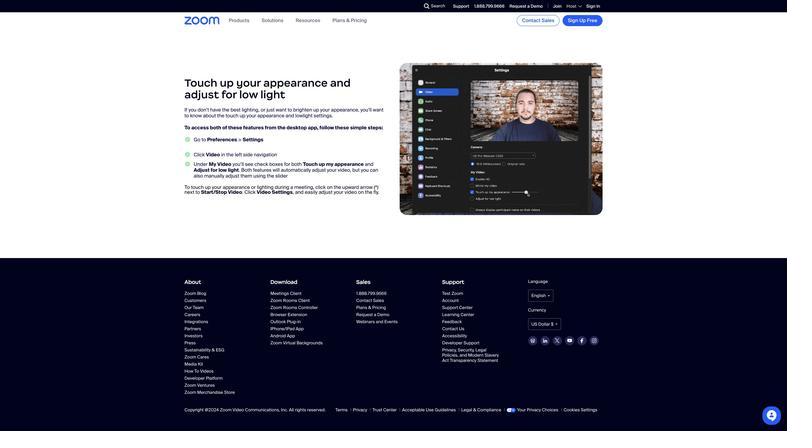 Task type: locate. For each thing, give the bounding box(es) containing it.
join
[[553, 3, 562, 9]]

to inside to touch up your appearance or lighting during a meeting, click on the upward arrow (^) next to
[[195, 189, 200, 196]]

. down the them
[[242, 189, 243, 196]]

1 vertical spatial in
[[297, 319, 301, 325]]

1 horizontal spatial a
[[374, 312, 376, 318]]

0 horizontal spatial contact
[[356, 298, 372, 304]]

1 horizontal spatial on
[[358, 189, 364, 196]]

video,
[[338, 167, 351, 174]]

partners
[[184, 326, 201, 332]]

contact down "feedback"
[[442, 326, 458, 332]]

for right boxes
[[284, 161, 290, 168]]

0 horizontal spatial both
[[210, 125, 221, 131]]

account link
[[442, 298, 501, 304]]

1 vertical spatial developer
[[184, 376, 205, 381]]

1 vertical spatial request a demo link
[[356, 312, 415, 318]]

adjust
[[184, 88, 219, 102], [312, 167, 326, 174], [226, 173, 239, 179], [319, 189, 333, 196]]

blog
[[197, 291, 206, 297]]

1 horizontal spatial 1.888.799.9666
[[474, 3, 505, 9]]

sustainability & esg link
[[184, 348, 243, 353]]

1 horizontal spatial low
[[239, 88, 258, 102]]

for right adjust
[[211, 167, 217, 174]]

0 vertical spatial legal
[[476, 348, 486, 353]]

0 vertical spatial app
[[296, 326, 304, 332]]

twitter image
[[555, 339, 560, 343]]

1 horizontal spatial drop down icon image
[[555, 324, 558, 325]]

touch left my
[[303, 161, 318, 168]]

meetings client link
[[270, 291, 345, 297]]

touch
[[226, 113, 238, 119], [191, 184, 204, 191]]

0 vertical spatial developer
[[442, 341, 463, 346]]

2 vertical spatial to
[[194, 369, 199, 374]]

1 vertical spatial click
[[244, 189, 256, 196]]

contact sales link down request a demo
[[517, 15, 560, 26]]

0 horizontal spatial a
[[290, 184, 293, 191]]

appearance inside to touch up your appearance or lighting during a meeting, click on the upward arrow (^) next to
[[223, 184, 250, 191]]

1 horizontal spatial pricing
[[372, 305, 386, 311]]

1 vertical spatial you
[[361, 167, 369, 174]]

solutions button
[[262, 17, 283, 24]]

0 horizontal spatial these
[[228, 125, 242, 131]]

0 vertical spatial .
[[239, 167, 240, 174]]

1 horizontal spatial you
[[361, 167, 369, 174]]

support link right search
[[453, 3, 469, 9]]

legal inside test zoom account support center learning center feedback contact us accessibility developer support privacy, security, legal policies, and modern slavery act transparency statement
[[476, 348, 486, 353]]

0 horizontal spatial sign
[[568, 17, 578, 24]]

rooms up zoom rooms controller link
[[283, 298, 297, 304]]

drop down icon image inside english dropdown button
[[547, 295, 550, 297]]

to left know at the top of page
[[184, 113, 189, 119]]

up left my
[[319, 161, 325, 168]]

video up my on the left top of page
[[206, 152, 220, 158]]

and inside '1.888.799.9666 contact sales plans & pricing request a demo webinars and events'
[[376, 319, 383, 325]]

demo up webinars and events link at the bottom of the page
[[377, 312, 389, 318]]

extension
[[288, 312, 307, 318]]

zoom blog link
[[184, 291, 259, 297]]

0 vertical spatial pricing
[[351, 17, 367, 24]]

1.888.799.9666 contact sales plans & pricing request a demo webinars and events
[[356, 291, 398, 325]]

under my video you'll see check boxes for both touch up my appearance and adjust for low light
[[194, 161, 373, 174]]

1 vertical spatial to
[[184, 184, 190, 191]]

up
[[220, 76, 234, 90], [313, 107, 319, 113], [240, 113, 245, 119], [319, 161, 325, 168], [205, 184, 211, 191]]

developer inside zoom blog customers our team careers integrations partners investors press sustainability & esg zoom cares media kit how to videos developer platform zoom ventures zoom merchandise store
[[184, 376, 205, 381]]

sign
[[586, 3, 595, 9], [568, 17, 578, 24]]

a up 'contact sales'
[[527, 3, 530, 9]]

zoom down how at left bottom
[[184, 383, 196, 388]]

trust
[[372, 408, 382, 413]]

developer down how at left bottom
[[184, 376, 205, 381]]

touch down also
[[191, 184, 204, 191]]

legal
[[476, 348, 486, 353], [461, 408, 472, 413]]

0 horizontal spatial touch
[[184, 76, 217, 90]]

0 vertical spatial 1.888.799.9666 link
[[474, 3, 505, 9]]

developer support link
[[442, 341, 501, 346]]

appearance right my
[[335, 161, 364, 168]]

contact inside '1.888.799.9666 contact sales plans & pricing request a demo webinars and events'
[[356, 298, 372, 304]]

privacy right your
[[527, 408, 541, 413]]

for up best
[[221, 88, 237, 102]]

1.888.799.9666 inside '1.888.799.9666 contact sales plans & pricing request a demo webinars and events'
[[356, 291, 387, 297]]

you'll down left at top
[[233, 161, 244, 168]]

dollar
[[538, 321, 550, 327]]

sign in
[[586, 3, 600, 9]]

touch up of
[[226, 113, 238, 119]]

0 horizontal spatial or
[[251, 184, 256, 191]]

0 horizontal spatial in
[[221, 152, 225, 158]]

feedback
[[442, 319, 462, 325]]

2 vertical spatial center
[[383, 408, 397, 413]]

a right during
[[290, 184, 293, 191]]

your left video, at the left
[[327, 167, 337, 174]]

1 horizontal spatial request
[[510, 3, 526, 9]]

upward
[[342, 184, 359, 191]]

sales down join
[[542, 17, 554, 24]]

appearance down the them
[[223, 184, 250, 191]]

developer down the accessibility
[[442, 341, 463, 346]]

privacy, security, legal policies, and modern slavery act transparency statement link
[[442, 348, 501, 364]]

request up 'contact sales'
[[510, 3, 526, 9]]

1 vertical spatial settings
[[272, 189, 293, 196]]

rooms up extension
[[283, 305, 297, 311]]

0 vertical spatial you
[[189, 107, 196, 113]]

to left start/stop at the left of the page
[[184, 184, 190, 191]]

to left brighten
[[288, 107, 292, 113]]

the left upward
[[334, 184, 341, 191]]

legal right "guidelines"
[[461, 408, 472, 413]]

your privacy choices link
[[507, 408, 558, 413]]

privacy left trust
[[353, 408, 367, 413]]

drop down icon image for english
[[547, 295, 550, 297]]

1 vertical spatial a
[[290, 184, 293, 191]]

the right using
[[267, 173, 274, 179]]

and left events
[[376, 319, 383, 325]]

click up under at the top of the page
[[194, 152, 205, 158]]

0 vertical spatial contact sales link
[[517, 15, 560, 26]]

0 horizontal spatial plans
[[333, 17, 345, 24]]

reserved.
[[307, 408, 326, 413]]

click video in the left side navigation
[[194, 152, 277, 158]]

linked in image
[[543, 339, 547, 343]]

None search field
[[402, 1, 426, 11]]

contact us link
[[442, 326, 501, 332]]

up inside to touch up your appearance or lighting during a meeting, click on the upward arrow (^) next to
[[205, 184, 211, 191]]

navigation
[[254, 152, 277, 158]]

features left will
[[253, 167, 272, 174]]

settings down slider
[[272, 189, 293, 196]]

1 vertical spatial drop down icon image
[[555, 324, 558, 325]]

0 vertical spatial touch
[[226, 113, 238, 119]]

request inside '1.888.799.9666 contact sales plans & pricing request a demo webinars and events'
[[356, 312, 373, 318]]

0 vertical spatial touch
[[184, 76, 217, 90]]

0 vertical spatial click
[[194, 152, 205, 158]]

best
[[231, 107, 241, 113]]

my
[[326, 161, 333, 168]]

zoom up the 'account'
[[452, 291, 463, 297]]

click
[[315, 184, 326, 191]]

1 horizontal spatial .
[[242, 189, 243, 196]]

1 vertical spatial rooms
[[283, 305, 297, 311]]

1 horizontal spatial plans
[[356, 305, 367, 311]]

1 vertical spatial contact
[[356, 298, 372, 304]]

1 horizontal spatial developer
[[442, 341, 463, 346]]

cares
[[197, 355, 209, 360]]

0 horizontal spatial 1.888.799.9666 link
[[356, 291, 431, 297]]

transparency
[[450, 358, 476, 364]]

1 these from the left
[[228, 125, 242, 131]]

1 horizontal spatial in
[[297, 319, 301, 325]]

2 vertical spatial a
[[374, 312, 376, 318]]

click left lighting in the top of the page
[[244, 189, 256, 196]]

request a demo link for 1.888.799.9666
[[510, 3, 543, 9]]

and inside under my video you'll see check boxes for both touch up my appearance and adjust for low light
[[365, 161, 373, 168]]

rights
[[295, 408, 306, 413]]

client up zoom rooms client link on the left of page
[[290, 291, 302, 297]]

video right my on the left top of page
[[217, 161, 231, 168]]

1 horizontal spatial contact sales link
[[517, 15, 560, 26]]

language
[[528, 279, 548, 285]]

during
[[275, 184, 289, 191]]

manually
[[204, 173, 224, 179]]

1 vertical spatial light
[[228, 167, 239, 174]]

test
[[442, 291, 450, 297]]

0 horizontal spatial privacy
[[353, 408, 367, 413]]

your inside . both features will automatically adjust your video, but you can also manually adjust them using the slider
[[327, 167, 337, 174]]

your up lighting,
[[236, 76, 261, 90]]

you
[[189, 107, 196, 113], [361, 167, 369, 174]]

0 horizontal spatial legal
[[461, 408, 472, 413]]

0 vertical spatial sign
[[586, 3, 595, 9]]

1 horizontal spatial contact
[[442, 326, 458, 332]]

low inside touch up your appearance and adjust for low light
[[239, 88, 258, 102]]

up down manually
[[205, 184, 211, 191]]

drop down icon image inside us dollar $ dropdown button
[[555, 324, 558, 325]]

1 horizontal spatial light
[[261, 88, 285, 102]]

1 vertical spatial touch
[[303, 161, 318, 168]]

support down accessibility link
[[464, 341, 480, 346]]

slavery
[[485, 353, 499, 358]]

want
[[276, 107, 286, 113], [373, 107, 384, 113]]

drop down icon image
[[547, 295, 550, 297], [555, 324, 558, 325]]

gif image
[[400, 63, 603, 215]]

. left both
[[239, 167, 240, 174]]

sign left 'in'
[[586, 3, 595, 9]]

host button
[[567, 3, 582, 9]]

webinars
[[356, 319, 375, 325]]

adjust inside touch up your appearance and adjust for low light
[[184, 88, 219, 102]]

zoom up customers
[[184, 291, 196, 297]]

choices
[[542, 408, 558, 413]]

developer inside test zoom account support center learning center feedback contact us accessibility developer support privacy, security, legal policies, and modern slavery act transparency statement
[[442, 341, 463, 346]]

0 horizontal spatial request a demo link
[[356, 312, 415, 318]]

to for to access both of these features from the desktop app, follow these simple steps:
[[184, 125, 190, 131]]

0 horizontal spatial light
[[228, 167, 239, 174]]

0 vertical spatial in
[[221, 152, 225, 158]]

drop down icon image right english
[[547, 295, 550, 297]]

just
[[267, 107, 275, 113]]

a up webinars
[[374, 312, 376, 318]]

investors
[[184, 333, 203, 339]]

up inside under my video you'll see check boxes for both touch up my appearance and adjust for low light
[[319, 161, 325, 168]]

touch inside under my video you'll see check boxes for both touch up my appearance and adjust for low light
[[303, 161, 318, 168]]

center down support center link
[[461, 312, 474, 318]]

1 horizontal spatial 1.888.799.9666 link
[[474, 3, 505, 9]]

0 vertical spatial request a demo link
[[510, 3, 543, 9]]

client down meetings client link on the left bottom of page
[[298, 298, 310, 304]]

you'll inside under my video you'll see check boxes for both touch up my appearance and adjust for low light
[[233, 161, 244, 168]]

request a demo link up webinars and events link at the bottom of the page
[[356, 312, 415, 318]]

1 vertical spatial sign
[[568, 17, 578, 24]]

light
[[261, 88, 285, 102], [228, 167, 239, 174]]

easily
[[305, 189, 318, 196]]

adjust left my
[[312, 167, 326, 174]]

acceptable use guidelines
[[402, 408, 456, 413]]

outlook
[[270, 319, 286, 325]]

rooms
[[283, 298, 297, 304], [283, 305, 297, 311]]

appearance up from
[[257, 113, 284, 119]]

1 vertical spatial plans
[[356, 305, 367, 311]]

zoom merchandise store link
[[184, 390, 243, 396]]

communications,
[[245, 408, 280, 413]]

both right boxes
[[291, 161, 302, 168]]

contact down request a demo
[[522, 17, 541, 24]]

free
[[587, 17, 597, 24]]

pricing
[[351, 17, 367, 24], [372, 305, 386, 311]]

both left of
[[210, 125, 221, 131]]

0 horizontal spatial want
[[276, 107, 286, 113]]

adjust left the them
[[226, 173, 239, 179]]

to right how at left bottom
[[194, 369, 199, 374]]

2 these from the left
[[335, 125, 349, 131]]

settings right >
[[243, 137, 263, 143]]

to right 'next'
[[195, 189, 200, 196]]

customers
[[184, 298, 206, 304]]

legal & compliance link
[[461, 408, 501, 413]]

virtual
[[283, 341, 296, 346]]

zoom up media
[[184, 355, 196, 360]]

1 vertical spatial touch
[[191, 184, 204, 191]]

sign up free
[[568, 17, 597, 24]]

touch inside to touch up your appearance or lighting during a meeting, click on the upward arrow (^) next to
[[191, 184, 204, 191]]

contact
[[522, 17, 541, 24], [356, 298, 372, 304], [442, 326, 458, 332]]

request a demo link up 'contact sales'
[[510, 3, 543, 9]]

video down using
[[257, 189, 271, 196]]

0 vertical spatial rooms
[[283, 298, 297, 304]]

and up to access both of these features from the desktop app, follow these simple steps:
[[286, 113, 294, 119]]

0 vertical spatial 1.888.799.9666
[[474, 3, 505, 9]]

1 vertical spatial low
[[219, 167, 227, 174]]

contact inside test zoom account support center learning center feedback contact us accessibility developer support privacy, security, legal policies, and modern slavery act transparency statement
[[442, 326, 458, 332]]

2 privacy from the left
[[527, 408, 541, 413]]

features left from
[[243, 125, 264, 131]]

want right just
[[276, 107, 286, 113]]

0 horizontal spatial you'll
[[233, 161, 244, 168]]

1 vertical spatial contact sales link
[[356, 298, 415, 304]]

drop down icon image for us dollar $
[[555, 324, 558, 325]]

start/stop video . click video settings , and easily adjust your video on the fly.
[[201, 189, 379, 196]]

0 horizontal spatial drop down icon image
[[547, 295, 550, 297]]

appearance up brighten
[[263, 76, 328, 90]]

both
[[210, 125, 221, 131], [291, 161, 302, 168]]

0 horizontal spatial demo
[[377, 312, 389, 318]]

light up just
[[261, 88, 285, 102]]

0 vertical spatial demo
[[531, 3, 543, 9]]

copyright @2024 zoom video communications, inc. all rights reserved.
[[184, 408, 326, 413]]

0 vertical spatial to
[[184, 125, 190, 131]]

adjust up don't
[[184, 88, 219, 102]]

1 horizontal spatial these
[[335, 125, 349, 131]]

app up virtual
[[287, 333, 295, 339]]

youtube image
[[567, 339, 572, 343]]

outlook plug-in link
[[270, 319, 329, 325]]

on right click
[[327, 184, 333, 191]]

learning center link
[[442, 312, 501, 318]]

for
[[221, 88, 237, 102], [284, 161, 290, 168], [211, 167, 217, 174]]

under
[[194, 161, 208, 168]]

low
[[239, 88, 258, 102], [219, 167, 227, 174]]

2 horizontal spatial contact
[[522, 17, 541, 24]]

media
[[184, 362, 197, 367]]

zoom logo image
[[184, 17, 220, 25]]

to left access
[[184, 125, 190, 131]]

low inside under my video you'll see check boxes for both touch up my appearance and adjust for low light
[[219, 167, 227, 174]]

1 vertical spatial or
[[251, 184, 256, 191]]

the left left at top
[[226, 152, 234, 158]]

press link
[[184, 341, 243, 346]]

to inside to touch up your appearance or lighting during a meeting, click on the upward arrow (^) next to
[[184, 184, 190, 191]]

0 horizontal spatial you
[[189, 107, 196, 113]]

careers
[[184, 312, 200, 318]]

2 vertical spatial contact
[[442, 326, 458, 332]]

2 horizontal spatial a
[[527, 3, 530, 9]]

or left just
[[261, 107, 265, 113]]

want up steps:
[[373, 107, 384, 113]]

0 horizontal spatial low
[[219, 167, 227, 174]]

and inside touch up your appearance and adjust for low light
[[330, 76, 351, 90]]

1 horizontal spatial both
[[291, 161, 302, 168]]

1 horizontal spatial click
[[244, 189, 256, 196]]

center right trust
[[383, 408, 397, 413]]

plans
[[333, 17, 345, 24], [356, 305, 367, 311]]

up inside touch up your appearance and adjust for low light
[[220, 76, 234, 90]]

1 horizontal spatial for
[[221, 88, 237, 102]]

0 horizontal spatial on
[[327, 184, 333, 191]]

statement
[[477, 358, 498, 364]]

1 vertical spatial pricing
[[372, 305, 386, 311]]

a inside '1.888.799.9666 contact sales plans & pricing request a demo webinars and events'
[[374, 312, 376, 318]]

support link
[[453, 3, 469, 9], [442, 277, 517, 288]]

acceptable
[[402, 408, 425, 413]]

you'll
[[360, 107, 372, 113], [233, 161, 244, 168]]

and right but
[[365, 161, 373, 168]]

my
[[209, 161, 216, 168]]

support link up test zoom link
[[442, 277, 517, 288]]

sales up webinars and events link at the bottom of the page
[[373, 298, 384, 304]]

2 horizontal spatial settings
[[581, 408, 597, 413]]

client
[[290, 291, 302, 297], [298, 298, 310, 304]]

your privacy choices
[[517, 408, 558, 413]]

you right but
[[361, 167, 369, 174]]

1.888.799.9666
[[474, 3, 505, 9], [356, 291, 387, 297]]

your inside touch up your appearance and adjust for low light
[[236, 76, 261, 90]]

the inside . both features will automatically adjust your video, but you can also manually adjust them using the slider
[[267, 173, 274, 179]]

pricing inside '1.888.799.9666 contact sales plans & pricing request a demo webinars and events'
[[372, 305, 386, 311]]

these right follow
[[335, 125, 349, 131]]

sales up '1.888.799.9666 contact sales plans & pricing request a demo webinars and events'
[[356, 279, 371, 286]]

1 horizontal spatial want
[[373, 107, 384, 113]]



Task type: vqa. For each thing, say whether or not it's contained in the screenshot.
including
no



Task type: describe. For each thing, give the bounding box(es) containing it.
your left video
[[334, 189, 343, 196]]

support right search
[[453, 3, 469, 9]]

features inside . both features will automatically adjust your video, but you can also manually adjust them using the slider
[[253, 167, 272, 174]]

to for to touch up your appearance or lighting during a meeting, click on the upward arrow (^) next to
[[184, 184, 190, 191]]

the left best
[[222, 107, 229, 113]]

light inside under my video you'll see check boxes for both touch up my appearance and adjust for low light
[[228, 167, 239, 174]]

in inside touch up your appearance and adjust for low light main content
[[221, 152, 225, 158]]

cookies settings
[[564, 408, 597, 413]]

support down the 'account'
[[442, 305, 458, 311]]

integrations link
[[184, 319, 243, 325]]

1 vertical spatial .
[[242, 189, 243, 196]]

appearance inside if you don't have the best lighting, or just want to brighten up your appearance, you'll want to know about the touch up your appearance and lowlight settings.
[[257, 113, 284, 119]]

integrations
[[184, 319, 208, 325]]

in
[[596, 3, 600, 9]]

up right brighten
[[313, 107, 319, 113]]

zoom down meetings at the bottom of page
[[270, 298, 282, 304]]

the inside to touch up your appearance or lighting during a meeting, click on the upward arrow (^) next to
[[334, 184, 341, 191]]

video down the them
[[228, 189, 242, 196]]

your right best
[[247, 113, 256, 119]]

products
[[229, 17, 249, 24]]

1 want from the left
[[276, 107, 286, 113]]

appearance inside touch up your appearance and adjust for low light
[[263, 76, 328, 90]]

zoom inside test zoom account support center learning center feedback contact us accessibility developer support privacy, security, legal policies, and modern slavery act transparency statement
[[452, 291, 463, 297]]

sign for sign up free
[[568, 17, 578, 24]]

light inside touch up your appearance and adjust for low light
[[261, 88, 285, 102]]

browser extension link
[[270, 312, 329, 318]]

preferences
[[207, 137, 237, 143]]

1 privacy from the left
[[353, 408, 367, 413]]

blog image
[[530, 338, 535, 343]]

0 vertical spatial support link
[[453, 3, 469, 9]]

the left fly.
[[365, 189, 372, 196]]

adjust right easily
[[319, 189, 333, 196]]

backgrounds
[[297, 341, 323, 346]]

@2024
[[205, 408, 219, 413]]

or inside if you don't have the best lighting, or just want to brighten up your appearance, you'll want to know about the touch up your appearance and lowlight settings.
[[261, 107, 265, 113]]

support center link
[[442, 305, 501, 311]]

plans & pricing
[[333, 17, 367, 24]]

meetings
[[270, 291, 289, 297]]

1 rooms from the top
[[283, 298, 297, 304]]

0 horizontal spatial pricing
[[351, 17, 367, 24]]

automatically
[[281, 167, 311, 174]]

you'll inside if you don't have the best lighting, or just want to brighten up your appearance, you'll want to know about the touch up your appearance and lowlight settings.
[[360, 107, 372, 113]]

1 vertical spatial client
[[298, 298, 310, 304]]

contact sales
[[522, 17, 554, 24]]

0 vertical spatial features
[[243, 125, 264, 131]]

touch inside if you don't have the best lighting, or just want to brighten up your appearance, you'll want to know about the touch up your appearance and lowlight settings.
[[226, 113, 238, 119]]

cookies
[[564, 408, 580, 413]]

using
[[253, 173, 266, 179]]

touch up your appearance and adjust for low light main content
[[0, 0, 787, 234]]

plug-
[[287, 319, 297, 325]]

0 vertical spatial center
[[459, 305, 473, 311]]

0 vertical spatial contact
[[522, 17, 541, 24]]

and inside if you don't have the best lighting, or just want to brighten up your appearance, you'll want to know about the touch up your appearance and lowlight settings.
[[286, 113, 294, 119]]

accessibility link
[[442, 333, 501, 339]]

see
[[245, 161, 253, 168]]

esg
[[216, 348, 224, 353]]

plans inside '1.888.799.9666 contact sales plans & pricing request a demo webinars and events'
[[356, 305, 367, 311]]

>
[[238, 137, 242, 143]]

events
[[384, 319, 398, 325]]

both
[[241, 167, 252, 174]]

act
[[442, 358, 449, 364]]

1 vertical spatial app
[[287, 333, 295, 339]]

& inside '1.888.799.9666 contact sales plans & pricing request a demo webinars and events'
[[368, 305, 371, 311]]

test zoom link
[[442, 291, 517, 297]]

zoom right @2024
[[220, 408, 232, 413]]

1 horizontal spatial settings
[[272, 189, 293, 196]]

1 vertical spatial support link
[[442, 277, 517, 288]]

boxes
[[269, 161, 283, 168]]

facebook image
[[580, 338, 583, 343]]

video inside under my video you'll see check boxes for both touch up my appearance and adjust for low light
[[217, 161, 231, 168]]

your up follow
[[320, 107, 330, 113]]

adjust
[[194, 167, 210, 174]]

check
[[254, 161, 268, 168]]

0 vertical spatial both
[[210, 125, 221, 131]]

zoom rooms client link
[[270, 298, 329, 304]]

0 vertical spatial client
[[290, 291, 302, 297]]

zoom up browser at the bottom left of the page
[[270, 305, 282, 311]]

privacy,
[[442, 348, 457, 353]]

search image
[[424, 3, 430, 9]]

0 vertical spatial plans
[[333, 17, 345, 24]]

sign for sign in
[[586, 3, 595, 9]]

guidelines
[[435, 408, 456, 413]]

zoom up copyright at bottom
[[184, 390, 196, 396]]

press
[[184, 341, 196, 346]]

the right about
[[217, 113, 224, 119]]

access
[[191, 125, 209, 131]]

instagram image
[[592, 338, 597, 343]]

1 vertical spatial sales
[[356, 279, 371, 286]]

customers link
[[184, 298, 243, 304]]

the right from
[[277, 125, 286, 131]]

us dollar $
[[531, 321, 554, 327]]

zoom blog customers our team careers integrations partners investors press sustainability & esg zoom cares media kit how to videos developer platform zoom ventures zoom merchandise store
[[184, 291, 235, 396]]

slider
[[275, 173, 288, 179]]

in inside meetings client zoom rooms client zoom rooms controller browser extension outlook plug-in iphone/ipad app android app zoom virtual backgrounds
[[297, 319, 301, 325]]

left
[[235, 152, 242, 158]]

a inside to touch up your appearance or lighting during a meeting, click on the upward arrow (^) next to
[[290, 184, 293, 191]]

demo inside '1.888.799.9666 contact sales plans & pricing request a demo webinars and events'
[[377, 312, 389, 318]]

2 horizontal spatial for
[[284, 161, 290, 168]]

sustainability
[[184, 348, 211, 353]]

inc.
[[281, 408, 288, 413]]

trust center link
[[372, 408, 397, 413]]

learning
[[442, 312, 460, 318]]

& inside zoom blog customers our team careers integrations partners investors press sustainability & esg zoom cares media kit how to videos developer platform zoom ventures zoom merchandise store
[[212, 348, 215, 353]]

legal & compliance
[[461, 408, 501, 413]]

us
[[531, 321, 537, 327]]

resources button
[[296, 17, 320, 24]]

next
[[184, 189, 194, 196]]

0 vertical spatial request
[[510, 3, 526, 9]]

sales inside '1.888.799.9666 contact sales plans & pricing request a demo webinars and events'
[[373, 298, 384, 304]]

,
[[293, 189, 294, 196]]

1.888.799.9666 for 1.888.799.9666
[[474, 3, 505, 9]]

english
[[531, 293, 546, 299]]

zoom ventures link
[[184, 383, 243, 388]]

and right ,
[[295, 189, 304, 196]]

you inside if you don't have the best lighting, or just want to brighten up your appearance, you'll want to know about the touch up your appearance and lowlight settings.
[[189, 107, 196, 113]]

videos
[[200, 369, 214, 374]]

zoom down android
[[270, 341, 282, 346]]

2 horizontal spatial sales
[[542, 17, 554, 24]]

1 vertical spatial plans & pricing link
[[356, 305, 415, 311]]

privacy link
[[353, 408, 367, 413]]

zoom rooms controller link
[[270, 305, 329, 311]]

2 rooms from the top
[[283, 305, 297, 311]]

(^)
[[374, 184, 378, 191]]

2 vertical spatial settings
[[581, 408, 597, 413]]

lighting
[[257, 184, 274, 191]]

or inside to touch up your appearance or lighting during a meeting, click on the upward arrow (^) next to
[[251, 184, 256, 191]]

account
[[442, 298, 459, 304]]

to right the go
[[202, 137, 206, 143]]

search
[[431, 3, 445, 9]]

go to preferences > settings
[[194, 137, 263, 143]]

0 vertical spatial plans & pricing link
[[333, 17, 367, 24]]

. inside . both features will automatically adjust your video, but you can also manually adjust them using the slider
[[239, 167, 240, 174]]

trust center
[[372, 408, 397, 413]]

on inside to touch up your appearance or lighting during a meeting, click on the upward arrow (^) next to
[[327, 184, 333, 191]]

merchandise
[[197, 390, 223, 396]]

request a demo
[[510, 3, 543, 9]]

for inside touch up your appearance and adjust for low light
[[221, 88, 237, 102]]

use
[[426, 408, 434, 413]]

from
[[265, 125, 276, 131]]

solutions
[[262, 17, 283, 24]]

0 horizontal spatial for
[[211, 167, 217, 174]]

meetings client zoom rooms client zoom rooms controller browser extension outlook plug-in iphone/ipad app android app zoom virtual backgrounds
[[270, 291, 323, 346]]

don't
[[198, 107, 209, 113]]

to access both of these features from the desktop app, follow these simple steps:
[[184, 125, 383, 131]]

1.888.799.9666 for 1.888.799.9666 contact sales plans & pricing request a demo webinars and events
[[356, 291, 387, 297]]

and inside test zoom account support center learning center feedback contact us accessibility developer support privacy, security, legal policies, and modern slavery act transparency statement
[[460, 353, 467, 358]]

brighten
[[293, 107, 312, 113]]

appearance inside under my video you'll see check boxes for both touch up my appearance and adjust for low light
[[335, 161, 364, 168]]

all
[[289, 408, 294, 413]]

video down store
[[233, 408, 244, 413]]

2 want from the left
[[373, 107, 384, 113]]

test zoom account support center learning center feedback contact us accessibility developer support privacy, security, legal policies, and modern slavery act transparency statement
[[442, 291, 499, 364]]

of
[[222, 125, 227, 131]]

but
[[352, 167, 360, 174]]

simple
[[350, 125, 367, 131]]

them
[[240, 173, 252, 179]]

acceptable use guidelines link
[[402, 408, 456, 413]]

about
[[184, 279, 201, 286]]

1 vertical spatial center
[[461, 312, 474, 318]]

request a demo link for plans & pricing
[[356, 312, 415, 318]]

if
[[184, 107, 187, 113]]

you inside . both features will automatically adjust your video, but you can also manually adjust them using the slider
[[361, 167, 369, 174]]

support up test
[[442, 279, 464, 286]]

controller
[[298, 305, 318, 311]]

to inside zoom blog customers our team careers integrations partners investors press sustainability & esg zoom cares media kit how to videos developer platform zoom ventures zoom merchandise store
[[194, 369, 199, 374]]

media kit link
[[184, 362, 243, 367]]

0 horizontal spatial settings
[[243, 137, 263, 143]]

side
[[243, 152, 253, 158]]

desktop
[[287, 125, 307, 131]]

both inside under my video you'll see check boxes for both touch up my appearance and adjust for low light
[[291, 161, 302, 168]]

your
[[517, 408, 526, 413]]

1 vertical spatial 1.888.799.9666 link
[[356, 291, 431, 297]]

touch inside touch up your appearance and adjust for low light
[[184, 76, 217, 90]]

products button
[[229, 17, 249, 24]]

up up >
[[240, 113, 245, 119]]

. both features will automatically adjust your video, but you can also manually adjust them using the slider
[[194, 167, 378, 179]]

resources
[[296, 17, 320, 24]]

$
[[551, 321, 554, 327]]

1 vertical spatial legal
[[461, 408, 472, 413]]

search image
[[424, 3, 430, 9]]

about
[[203, 113, 216, 119]]

your inside to touch up your appearance or lighting during a meeting, click on the upward arrow (^) next to
[[212, 184, 222, 191]]



